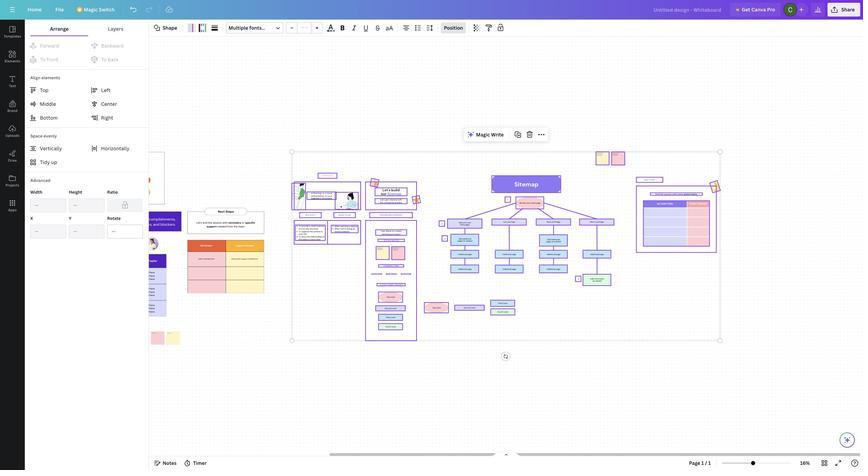 Task type: describe. For each thing, give the bounding box(es) containing it.
session inside let's end the session with reminders or specific support needed from the team.
[[213, 221, 222, 224]]

list containing forward
[[25, 39, 149, 67]]

structure inside to provide a visual overview of your site structure to organize the content in your site to show the relationships of the pages to each other
[[310, 227, 318, 230]]

X text field
[[35, 225, 62, 238]]

notes button
[[152, 458, 179, 469]]

sitemap inside a sitemap is a visual presentation of your website's structure . let's get started with the numbered guides.
[[313, 192, 322, 195]]

top
[[40, 87, 49, 93]]

magic write
[[476, 131, 504, 138]]

tidy
[[40, 159, 50, 165]]

draw button
[[0, 144, 25, 169]]

get
[[742, 6, 751, 13]]

position button
[[441, 22, 466, 33]]

to left organize
[[299, 230, 301, 233]]

advanced
[[30, 178, 50, 183]]

structure inside a sitemap is a visual presentation of your website's structure . let's get started with the numbered guides.
[[322, 197, 332, 200]]

2 when from the top
[[335, 228, 340, 230]]

item
[[667, 202, 673, 205]]

support
[[236, 244, 245, 247]]

magic write button
[[465, 129, 507, 140]]

visual inside a sitemap is a visual presentation of your website's structure . let's get started with the numbered guides.
[[326, 192, 332, 195]]

magic switch
[[84, 6, 115, 13]]

to inside use these to create whiteboard magic!
[[392, 230, 394, 232]]

1 vertical spatial site
[[303, 233, 307, 235]]

the up pages
[[307, 235, 310, 238]]

add a reminder here add specific support needed here
[[199, 258, 258, 260]]

build
[[391, 188, 400, 192]]

point
[[690, 202, 697, 205]]

get canva pro
[[742, 6, 775, 13]]

forward
[[40, 42, 59, 49]]

. inside a sitemap is a visual presentation of your website's structure . let's get started with the numbered guides.
[[332, 197, 332, 200]]

y
[[69, 215, 71, 221]]

1 1 from the left
[[702, 460, 704, 466]]

magic!
[[394, 233, 401, 235]]

with inside a sitemap is a visual presentation of your website's structure . let's get started with the numbered guides.
[[398, 198, 402, 201]]

the down show
[[299, 238, 302, 241]]

layers
[[108, 26, 123, 32]]

multiple fonts… button
[[226, 22, 283, 33]]

person
[[698, 202, 707, 205]]

visual inside to provide a visual overview of your site structure to organize the content in your site to show the relationships of the pages to each other
[[311, 225, 316, 227]]

or
[[242, 221, 244, 224]]

apps
[[8, 207, 17, 212]]

needed inside let's end the session with reminders or specific support needed from the team.
[[217, 225, 226, 228]]

2 add here add here add here from the top
[[145, 287, 155, 297]]

to back
[[101, 56, 119, 63]]

reminders
[[228, 221, 241, 224]]

reminder
[[204, 258, 211, 260]]

page 1 / 1
[[689, 460, 711, 466]]

rotate
[[107, 215, 121, 221]]

space
[[30, 133, 43, 139]]

timer button
[[182, 458, 209, 469]]

some
[[677, 193, 683, 195]]

to provide a visual overview of your site structure to organize the content in your site to show the relationships of the pages to each other
[[299, 225, 324, 241]]

when planning a website when restructuring an existing website
[[335, 225, 357, 233]]

to for to back
[[101, 56, 107, 63]]

file button
[[50, 3, 69, 17]]

accomplishments,
[[145, 217, 175, 222]]

width
[[30, 189, 42, 195]]

to for to provide a visual overview of your site structure to organize the content in your site to show the relationships of the pages to each other
[[299, 225, 301, 227]]

/
[[705, 460, 707, 466]]

1 vertical spatial needed
[[248, 258, 254, 260]]

16%
[[800, 460, 810, 466]]

top button
[[26, 83, 85, 97]]

right
[[101, 114, 113, 121]]

get canva pro button
[[730, 3, 781, 17]]

evenly
[[44, 133, 57, 139]]

let's for let's end the session with reminders or specific support needed from the team.
[[196, 221, 202, 224]]

#ffffff, #ffccd2, #d7daff, #bfe4ff, #d5fddb, #8e77f8, #ffa2ad, #fff5c3, transparent image
[[187, 24, 196, 32]]

arrange
[[50, 26, 69, 32]]

create
[[395, 230, 401, 232]]

align
[[30, 75, 40, 81]]

a inside a sitemap is a visual presentation of your website's structure . let's get started with the numbered guides.
[[325, 192, 326, 195]]

0 vertical spatial website
[[350, 225, 357, 227]]

to front
[[40, 56, 58, 63]]

bottom
[[40, 114, 58, 121]]

guides.
[[395, 201, 402, 204]]

page
[[689, 460, 701, 466]]

canva
[[752, 6, 766, 13]]

planning
[[340, 225, 348, 227]]

an
[[353, 228, 355, 230]]

show pages image
[[490, 452, 523, 457]]

let's build our sitemap
[[381, 188, 401, 196]]

presentation
[[311, 194, 324, 197]]

organize
[[301, 230, 309, 233]]

share
[[128, 217, 137, 222]]

left
[[101, 87, 111, 93]]

projects
[[6, 183, 19, 187]]

projects button
[[0, 169, 25, 193]]

1 vertical spatial your
[[301, 227, 305, 230]]

magic for magic write
[[476, 131, 490, 138]]

1 vertical spatial specific
[[235, 258, 241, 260]]

Rotate text field
[[112, 225, 139, 238]]

with inside let's end the session with reminders or specific support needed from the team.
[[222, 221, 227, 224]]

to front button
[[26, 53, 85, 67]]

shape
[[163, 24, 177, 31]]

the right end
[[208, 221, 212, 224]]

– – number field
[[300, 24, 309, 32]]

the left content
[[310, 230, 313, 233]]

Y text field
[[73, 225, 100, 238]]

let's inside a sitemap is a visual presentation of your website's structure . let's get started with the numbered guides.
[[380, 198, 385, 201]]

2 vertical spatial your
[[299, 233, 303, 235]]

your inside a sitemap is a visual presentation of your website's structure . let's get started with the numbered guides.
[[328, 194, 332, 197]]

pages
[[302, 238, 308, 241]]

layers button
[[88, 22, 143, 36]]

space evenly list
[[25, 142, 149, 169]]

restructuring
[[340, 228, 352, 230]]

flow chart shapes
[[380, 283, 403, 286]]

align elements
[[30, 75, 60, 81]]

share button
[[828, 3, 861, 17]]

0 vertical spatial .
[[697, 193, 698, 195]]

show
[[301, 235, 306, 238]]

numbered
[[384, 201, 394, 204]]

each
[[311, 238, 315, 241]]

share
[[842, 6, 855, 13]]

let's for let's build our sitemap
[[382, 188, 390, 192]]

existing
[[335, 230, 342, 233]]

1 vertical spatial website
[[342, 230, 349, 233]]

action
[[657, 202, 667, 205]]

16% button
[[794, 458, 817, 469]]

multiple
[[229, 24, 248, 31]]

center
[[101, 101, 117, 107]]



Task type: vqa. For each thing, say whether or not it's contained in the screenshot.
here's
no



Task type: locate. For each thing, give the bounding box(es) containing it.
file
[[55, 6, 64, 13]]

support
[[206, 225, 217, 228], [242, 258, 248, 260]]

to right these
[[392, 230, 394, 232]]

add here add here add here
[[145, 271, 155, 281], [145, 287, 155, 297], [145, 304, 155, 313]]

sitemap up website's
[[313, 192, 322, 195]]

let's inside the let's build our sitemap
[[382, 188, 390, 192]]

your right is at the left top of page
[[328, 194, 332, 197]]

0 horizontal spatial .
[[332, 197, 332, 200]]

action
[[684, 193, 691, 195]]

notes down magic!
[[392, 239, 399, 242]]

connectors
[[384, 264, 399, 267]]

2 vertical spatial add here add here add here
[[145, 304, 155, 313]]

provide
[[301, 225, 308, 227]]

taylor
[[148, 259, 157, 263]]

website's
[[311, 197, 321, 200]]

fonts…
[[249, 24, 265, 31]]

content
[[313, 230, 320, 233]]

specific down support
[[235, 258, 241, 260]]

1 horizontal spatial structure
[[322, 197, 332, 200]]

group
[[286, 22, 323, 33]]

1 vertical spatial of
[[299, 227, 301, 230]]

1 vertical spatial when
[[335, 228, 340, 230]]

0 vertical spatial with
[[672, 193, 677, 195]]

with up from
[[222, 221, 227, 224]]

1 add here add here add here from the top
[[145, 271, 155, 281]]

right button
[[87, 111, 146, 125]]

horizontally button
[[87, 142, 146, 155]]

to left provide
[[299, 225, 301, 227]]

1 vertical spatial magic
[[476, 131, 490, 138]]

1 horizontal spatial 1
[[709, 460, 711, 466]]

end
[[656, 193, 659, 195]]

home
[[28, 6, 42, 13]]

1 horizontal spatial magic
[[476, 131, 490, 138]]

items
[[691, 193, 697, 195]]

1 vertical spatial with
[[398, 198, 402, 201]]

vertically button
[[26, 142, 85, 155]]

1 vertical spatial add here add here add here
[[145, 287, 155, 297]]

align elements list
[[25, 83, 149, 125]]

elements button
[[0, 44, 25, 69]]

session up item
[[664, 193, 672, 195]]

sitemap inside the let's build our sitemap
[[387, 192, 401, 196]]

main menu bar
[[0, 0, 863, 20]]

shapes
[[395, 283, 403, 286]]

0 vertical spatial our
[[381, 192, 386, 196]]

magic
[[84, 6, 98, 13], [476, 131, 490, 138]]

structure up content
[[310, 227, 318, 230]]

0 vertical spatial magic
[[84, 6, 98, 13]]

0 horizontal spatial structure
[[310, 227, 318, 230]]

use
[[381, 230, 385, 232]]

side panel tab list
[[0, 20, 25, 218]]

1 vertical spatial support
[[242, 258, 248, 260]]

1 horizontal spatial to
[[392, 230, 394, 232]]

in
[[321, 230, 323, 233]]

#000000, #ffa2ad, #8e77f8, #bfe4ff, #35a1f4, #d5fddb, #3ab85c, #ffffff image
[[199, 24, 207, 32]]

switch
[[99, 6, 115, 13]]

2 vertical spatial with
[[222, 221, 227, 224]]

0 horizontal spatial 1
[[702, 460, 704, 466]]

the right end at the top of the page
[[660, 193, 663, 195]]

1 vertical spatial visual
[[311, 225, 316, 227]]

structure down is at the left top of page
[[322, 197, 332, 200]]

needed
[[245, 244, 254, 247]]

to back button
[[87, 53, 146, 67]]

templates
[[4, 34, 21, 39]]

notes inside button
[[163, 460, 177, 466]]

1 horizontal spatial website
[[350, 225, 357, 227]]

to inside button
[[40, 56, 45, 63]]

1 horizontal spatial .
[[697, 193, 698, 195]]

let's left end
[[196, 221, 202, 224]]

your up show
[[299, 233, 303, 235]]

needed left from
[[217, 225, 226, 228]]

support down support
[[242, 258, 248, 260]]

Width text field
[[35, 199, 62, 212]]

0 vertical spatial specific
[[245, 221, 255, 224]]

1 right /
[[709, 460, 711, 466]]

1 horizontal spatial session
[[664, 193, 672, 195]]

end
[[203, 221, 207, 224]]

2 1 from the left
[[709, 460, 711, 466]]

let's for let's share our accomplishments, tasks, and blockers.
[[119, 217, 127, 222]]

0 horizontal spatial support
[[206, 225, 217, 228]]

1 when from the top
[[335, 225, 340, 227]]

use these to create whiteboard magic!
[[381, 230, 401, 235]]

a
[[311, 192, 313, 195]]

0 vertical spatial support
[[206, 225, 217, 228]]

x
[[30, 215, 33, 221]]

visual
[[326, 192, 332, 195], [311, 225, 316, 227]]

brand
[[7, 108, 17, 113]]

1 horizontal spatial needed
[[248, 258, 254, 260]]

text button
[[0, 69, 25, 94]]

to inside button
[[101, 56, 107, 63]]

your down provide
[[301, 227, 305, 230]]

1 horizontal spatial specific
[[245, 221, 255, 224]]

1 horizontal spatial visual
[[326, 192, 332, 195]]

our up the 'get'
[[381, 192, 386, 196]]

session right end
[[213, 221, 222, 224]]

started
[[389, 198, 397, 201]]

let's inside the let's share our accomplishments, tasks, and blockers.
[[119, 217, 127, 222]]

is
[[322, 192, 324, 195]]

text
[[9, 83, 16, 88]]

support inside let's end the session with reminders or specific support needed from the team.
[[206, 225, 217, 228]]

1 vertical spatial structure
[[310, 227, 318, 230]]

a inside to provide a visual overview of your site structure to organize the content in your site to show the relationships of the pages to each other
[[309, 225, 310, 227]]

1 vertical spatial session
[[213, 221, 222, 224]]

0 vertical spatial of
[[325, 194, 327, 197]]

website down restructuring
[[342, 230, 349, 233]]

space evenly
[[30, 133, 57, 139]]

1 vertical spatial .
[[332, 197, 332, 200]]

1 horizontal spatial our
[[381, 192, 386, 196]]

let's share our accomplishments, tasks, and blockers.
[[119, 217, 175, 227]]

1 horizontal spatial of
[[323, 235, 324, 238]]

1 vertical spatial notes
[[163, 460, 177, 466]]

to left show
[[299, 235, 301, 238]]

2 horizontal spatial with
[[672, 193, 677, 195]]

0 vertical spatial to
[[392, 230, 394, 232]]

elements
[[5, 59, 20, 63]]

. right action
[[697, 193, 698, 195]]

3 add here add here add here from the top
[[145, 304, 155, 313]]

0 horizontal spatial needed
[[217, 225, 226, 228]]

apps button
[[0, 193, 25, 218]]

middle
[[40, 101, 56, 107]]

0 horizontal spatial sitemap
[[313, 192, 322, 195]]

0 horizontal spatial to
[[308, 238, 310, 241]]

magic inside button
[[476, 131, 490, 138]]

forward button
[[26, 39, 85, 53]]

visual up content
[[311, 225, 316, 227]]

Design title text field
[[648, 3, 728, 17]]

1 horizontal spatial with
[[398, 198, 402, 201]]

of inside a sitemap is a visual presentation of your website's structure . let's get started with the numbered guides.
[[325, 194, 327, 197]]

front
[[47, 56, 58, 63]]

flow
[[380, 283, 386, 286]]

let's left the 'get'
[[380, 198, 385, 201]]

1 vertical spatial our
[[138, 217, 144, 222]]

back
[[108, 56, 119, 63]]

let's left "share"
[[119, 217, 127, 222]]

position
[[444, 24, 463, 31]]

a right is at the left top of page
[[325, 192, 326, 195]]

our
[[381, 192, 386, 196], [138, 217, 144, 222]]

let's inside let's end the session with reminders or specific support needed from the team.
[[196, 221, 202, 224]]

visual right is at the left top of page
[[326, 192, 332, 195]]

to left back
[[101, 56, 107, 63]]

our up tasks, on the left of page
[[138, 217, 144, 222]]

here
[[211, 258, 215, 260], [255, 258, 258, 260], [150, 271, 155, 274], [150, 274, 155, 277], [150, 278, 155, 281], [150, 287, 155, 290], [150, 291, 155, 294], [150, 294, 155, 297], [150, 304, 155, 307], [150, 307, 155, 310], [150, 310, 155, 313]]

site up organize
[[306, 227, 309, 230]]

magic inside button
[[84, 6, 98, 13]]

a inside the when planning a website when restructuring an existing website
[[349, 225, 350, 227]]

and
[[153, 222, 159, 227]]

reminders
[[201, 244, 212, 247]]

specific right or
[[245, 221, 255, 224]]

. right presentation at the left
[[332, 197, 332, 200]]

0 horizontal spatial with
[[222, 221, 227, 224]]

middle button
[[26, 97, 85, 111]]

0 vertical spatial site
[[306, 227, 309, 230]]

notes left the timer button
[[163, 460, 177, 466]]

#000000, #ffa2ad, #8e77f8, #35a1f4, #3ab85c, #ffffff, #202020 image
[[327, 30, 335, 32]]

0 vertical spatial notes
[[392, 239, 399, 242]]

magic for magic switch
[[84, 6, 98, 13]]

0 horizontal spatial visual
[[311, 225, 316, 227]]

0 vertical spatial session
[[664, 193, 672, 195]]

a
[[325, 192, 326, 195], [309, 225, 310, 227], [349, 225, 350, 227], [202, 258, 203, 260]]

a right provide
[[309, 225, 310, 227]]

1 left /
[[702, 460, 704, 466]]

up
[[51, 159, 57, 165]]

let's left build
[[382, 188, 390, 192]]

0 vertical spatial add here add here add here
[[145, 271, 155, 281]]

write
[[491, 131, 504, 138]]

magic left write
[[476, 131, 490, 138]]

the inside a sitemap is a visual presentation of your website's structure . let's get started with the numbered guides.
[[380, 201, 383, 204]]

our inside the let's build our sitemap
[[381, 192, 386, 196]]

0 horizontal spatial of
[[299, 227, 301, 230]]

the down reminders
[[234, 225, 238, 228]]

the left the 'get'
[[380, 201, 383, 204]]

home link
[[22, 3, 47, 17]]

timer
[[193, 460, 207, 466]]

0 vertical spatial structure
[[322, 197, 332, 200]]

magic left switch
[[84, 6, 98, 13]]

site down organize
[[303, 233, 307, 235]]

draw
[[8, 158, 17, 163]]

to left front
[[40, 56, 45, 63]]

needed down needed
[[248, 258, 254, 260]]

0 vertical spatial your
[[328, 194, 332, 197]]

your
[[328, 194, 332, 197], [301, 227, 305, 230], [299, 233, 303, 235]]

2 horizontal spatial of
[[325, 194, 327, 197]]

sitemap up the started
[[387, 192, 401, 196]]

brand button
[[0, 94, 25, 119]]

tasks,
[[143, 222, 152, 227]]

1 vertical spatial to
[[308, 238, 310, 241]]

let's end the session with reminders or specific support needed from the team.
[[196, 221, 255, 228]]

0 vertical spatial visual
[[326, 192, 332, 195]]

sitemap
[[387, 192, 401, 196], [313, 192, 322, 195]]

Height text field
[[73, 199, 100, 212]]

our inside the let's share our accomplishments, tasks, and blockers.
[[138, 217, 144, 222]]

a up restructuring
[[349, 225, 350, 227]]

2 vertical spatial of
[[323, 235, 324, 238]]

0 vertical spatial when
[[335, 225, 340, 227]]

1 horizontal spatial sitemap
[[387, 192, 401, 196]]

0 horizontal spatial our
[[138, 217, 144, 222]]

these
[[386, 230, 391, 232]]

a left reminder
[[202, 258, 203, 260]]

center button
[[87, 97, 146, 111]]

list
[[25, 39, 149, 67]]

0 horizontal spatial notes
[[163, 460, 177, 466]]

1 horizontal spatial support
[[242, 258, 248, 260]]

0 horizontal spatial website
[[342, 230, 349, 233]]

to for to front
[[40, 56, 45, 63]]

0 horizontal spatial magic
[[84, 6, 98, 13]]

support down end
[[206, 225, 217, 228]]

action item point person
[[657, 202, 707, 205]]

website up an
[[350, 225, 357, 227]]

0 vertical spatial needed
[[217, 225, 226, 228]]

canva assistant image
[[843, 436, 852, 444]]

1 horizontal spatial notes
[[392, 239, 399, 242]]

left button
[[87, 83, 146, 97]]

with right the started
[[398, 198, 402, 201]]

0 horizontal spatial specific
[[235, 258, 241, 260]]

our for accomplishments,
[[138, 217, 144, 222]]

to left each
[[308, 238, 310, 241]]

specific
[[245, 221, 255, 224], [235, 258, 241, 260]]

uploads
[[5, 133, 19, 138]]

our for sitemap
[[381, 192, 386, 196]]

specific inside let's end the session with reminders or specific support needed from the team.
[[245, 221, 255, 224]]

to inside to provide a visual overview of your site structure to organize the content in your site to show the relationships of the pages to each other
[[308, 238, 310, 241]]

with left some
[[672, 193, 677, 195]]

0 horizontal spatial session
[[213, 221, 222, 224]]



